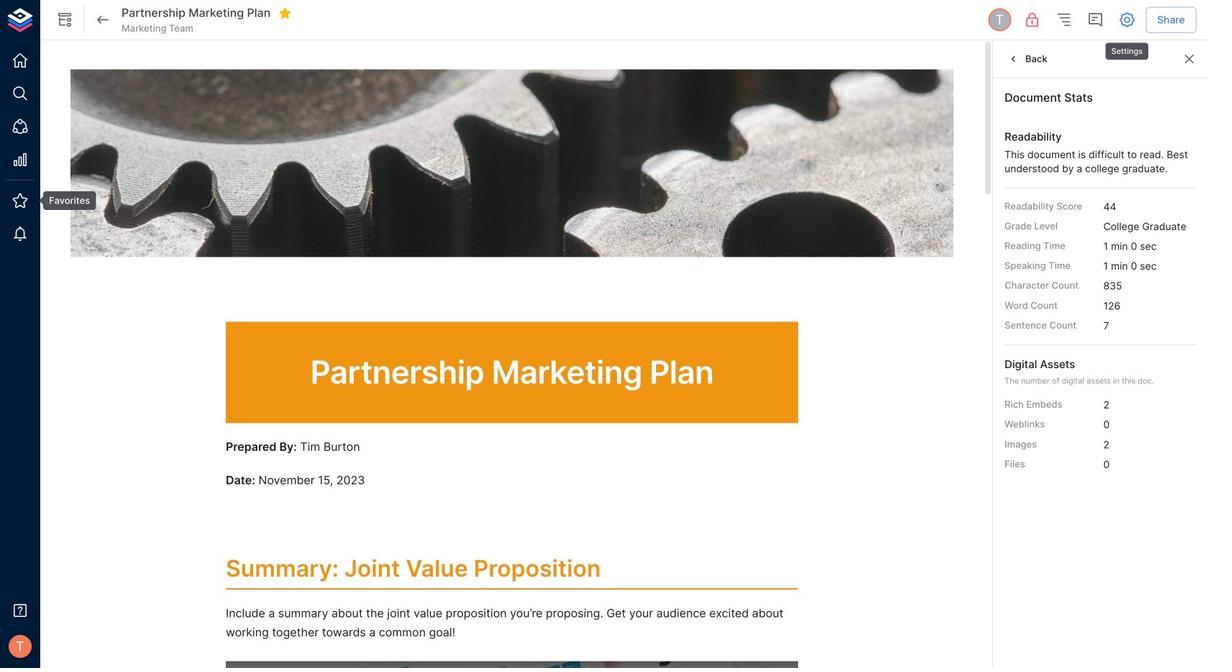 Task type: describe. For each thing, give the bounding box(es) containing it.
table of contents image
[[1056, 11, 1073, 28]]

go back image
[[94, 11, 112, 28]]

this document is locked image
[[1024, 11, 1041, 28]]

1 horizontal spatial tooltip
[[1105, 33, 1151, 61]]

settings image
[[1119, 11, 1136, 28]]

show wiki image
[[56, 11, 73, 28]]



Task type: vqa. For each thing, say whether or not it's contained in the screenshot.
TOOLTIP to the bottom
yes



Task type: locate. For each thing, give the bounding box(es) containing it.
0 horizontal spatial tooltip
[[33, 191, 96, 210]]

1 vertical spatial tooltip
[[33, 191, 96, 210]]

comments image
[[1087, 11, 1105, 28]]

tooltip
[[1105, 33, 1151, 61], [33, 191, 96, 210]]

remove favorite image
[[279, 7, 292, 20]]

0 vertical spatial tooltip
[[1105, 33, 1151, 61]]



